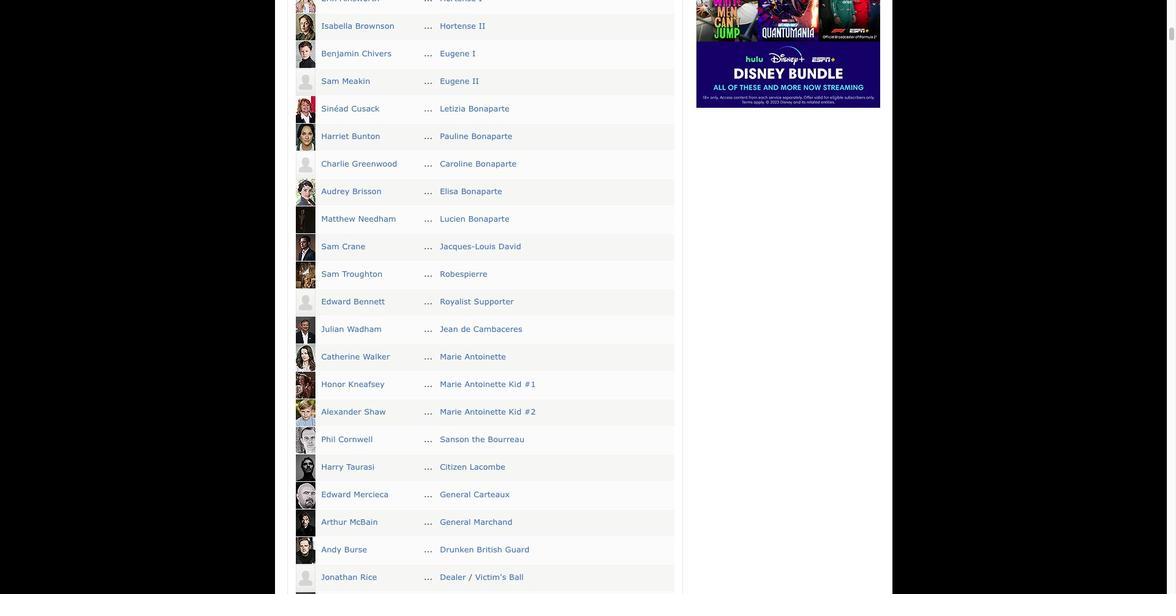 Task type: vqa. For each thing, say whether or not it's contained in the screenshot.
Fargo "link"
no



Task type: describe. For each thing, give the bounding box(es) containing it.
eugene for eugene i
[[440, 49, 470, 58]]

phil cornwell image
[[296, 427, 315, 454]]

... for general marchand
[[424, 517, 433, 527]]

... for citizen lacombe
[[424, 462, 433, 472]]

emeric bernard-jones image
[[296, 592, 315, 594]]

antoinette for #1
[[465, 379, 506, 389]]

harriet
[[321, 131, 349, 141]]

alexander shaw link
[[321, 407, 386, 417]]

jonathan rice
[[321, 572, 377, 582]]

... for eugene i
[[424, 49, 433, 58]]

... for eugene ii
[[424, 76, 433, 86]]

general marchand
[[440, 517, 513, 527]]

audrey brisson link
[[321, 186, 382, 196]]

crane
[[342, 242, 365, 251]]

robespierre
[[440, 269, 487, 279]]

jacques-louis david link
[[440, 242, 521, 251]]

... for elisa bonaparte
[[424, 186, 433, 196]]

sam for sam meakin
[[321, 76, 339, 86]]

sam crane
[[321, 242, 365, 251]]

... for drunken british guard
[[424, 545, 433, 555]]

supporter
[[474, 297, 514, 307]]

benjamin
[[321, 49, 359, 58]]

bunton
[[352, 131, 380, 141]]

general carteaux link
[[440, 490, 510, 499]]

dealer link
[[440, 572, 466, 582]]

sam for sam troughton
[[321, 269, 339, 279]]

matthew needham image
[[296, 206, 315, 233]]

cambaceres
[[473, 324, 522, 334]]

sinéad cusack link
[[321, 104, 380, 114]]

pauline bonaparte link
[[440, 131, 512, 141]]

alexander shaw image
[[296, 399, 315, 426]]

lucien bonaparte
[[440, 214, 509, 224]]

marie antoinette kid #1 link
[[440, 379, 536, 389]]

matthew needham link
[[321, 214, 396, 224]]

david
[[498, 242, 521, 251]]

catherine walker link
[[321, 352, 390, 362]]

ii for eugene ii
[[472, 76, 479, 86]]

i
[[472, 49, 476, 58]]

... for robespierre
[[424, 269, 433, 279]]

1 antoinette from the top
[[465, 352, 506, 362]]

brisson
[[352, 186, 382, 196]]

mcbain
[[350, 517, 378, 527]]

chivers
[[362, 49, 392, 58]]

bonaparte for letizia bonaparte
[[468, 104, 510, 114]]

caroline bonaparte
[[440, 159, 517, 169]]

bonaparte for elisa bonaparte
[[461, 186, 502, 196]]

citizen lacombe link
[[440, 462, 505, 472]]

sam troughton
[[321, 269, 382, 279]]

meakin
[[342, 76, 370, 86]]

charlie greenwood link
[[321, 159, 397, 169]]

sanson
[[440, 435, 469, 444]]

victim's ball link
[[475, 572, 524, 582]]

kid for #2
[[509, 407, 521, 417]]

greenwood
[[352, 159, 397, 169]]

general for general carteaux
[[440, 490, 471, 499]]

honor kneafsey image
[[296, 372, 315, 399]]

bonaparte for pauline bonaparte
[[471, 131, 512, 141]]

harry taurasi image
[[296, 454, 315, 481]]

caroline
[[440, 159, 473, 169]]

hortense ii link
[[440, 21, 485, 31]]

letizia bonaparte link
[[440, 104, 510, 114]]

jean de cambaceres
[[440, 324, 522, 334]]

jean de cambaceres link
[[440, 324, 522, 334]]

andy burse
[[321, 545, 367, 555]]

edward for edward bennett
[[321, 297, 351, 307]]

jean
[[440, 324, 458, 334]]

drunken
[[440, 545, 474, 555]]

... for jacques-louis david
[[424, 242, 433, 251]]

rice
[[360, 572, 377, 582]]

pauline bonaparte
[[440, 131, 512, 141]]

royalist
[[440, 297, 471, 307]]

shaw
[[364, 407, 386, 417]]

andy
[[321, 545, 341, 555]]

21 ... from the top
[[424, 572, 433, 582]]

drunken british guard
[[440, 545, 529, 555]]

royalist supporter link
[[440, 297, 514, 307]]

catherine walker
[[321, 352, 390, 362]]

arthur
[[321, 517, 347, 527]]

dealer
[[440, 572, 466, 582]]

kid for #1
[[509, 379, 521, 389]]

the
[[472, 435, 485, 444]]

phil cornwell link
[[321, 435, 373, 444]]

walker
[[363, 352, 390, 362]]

phil
[[321, 435, 336, 444]]

british
[[477, 545, 502, 555]]

arthur mcbain
[[321, 517, 378, 527]]

andy burse link
[[321, 545, 367, 555]]

citizen lacombe
[[440, 462, 505, 472]]

... for hortense ii
[[424, 21, 433, 31]]

... for jean de cambaceres
[[424, 324, 433, 334]]

sinéad cusack
[[321, 104, 380, 114]]

harry
[[321, 462, 344, 472]]

general for general marchand
[[440, 517, 471, 527]]

sinéad
[[321, 104, 348, 114]]

cornwell
[[338, 435, 373, 444]]

julian
[[321, 324, 344, 334]]

andy burse image
[[296, 537, 315, 564]]

kneafsey
[[348, 379, 385, 389]]

needham
[[358, 214, 396, 224]]

benjamin chivers link
[[321, 49, 392, 58]]

... for marie antoinette kid #1
[[424, 379, 433, 389]]

julian wadham image
[[296, 317, 315, 344]]

robespierre link
[[440, 269, 487, 279]]



Task type: locate. For each thing, give the bounding box(es) containing it.
2 marie from the top
[[440, 379, 462, 389]]

... left elisa
[[424, 186, 433, 196]]

sam crane link
[[321, 242, 365, 251]]

general up drunken
[[440, 517, 471, 527]]

isabella brownson link
[[321, 21, 395, 31]]

ball
[[509, 572, 524, 582]]

ii for hortense ii
[[479, 21, 485, 31]]

1 vertical spatial sam
[[321, 242, 339, 251]]

3 sam from the top
[[321, 269, 339, 279]]

1 general from the top
[[440, 490, 471, 499]]

sinéad cusack image
[[296, 96, 315, 123]]

... left marie antoinette
[[424, 352, 433, 362]]

edward bennett image
[[296, 289, 315, 316]]

dealer / victim's ball
[[440, 572, 524, 582]]

bonaparte down caroline bonaparte in the top of the page
[[461, 186, 502, 196]]

... left eugene i link
[[424, 49, 433, 58]]

antoinette up marie antoinette kid #1
[[465, 352, 506, 362]]

audrey brisson image
[[296, 179, 315, 206]]

jacques-louis david
[[440, 242, 521, 251]]

marie antoinette link
[[440, 352, 506, 362]]

0 vertical spatial general
[[440, 490, 471, 499]]

16 ... from the top
[[424, 435, 433, 444]]

victim's
[[475, 572, 506, 582]]

... left the lucien
[[424, 214, 433, 224]]

1 eugene from the top
[[440, 49, 470, 58]]

general
[[440, 490, 471, 499], [440, 517, 471, 527]]

audrey brisson
[[321, 186, 382, 196]]

0 vertical spatial marie
[[440, 352, 462, 362]]

1 vertical spatial antoinette
[[465, 379, 506, 389]]

citizen
[[440, 462, 467, 472]]

taurasi
[[346, 462, 375, 472]]

4 ... from the top
[[424, 104, 433, 114]]

edward bennett
[[321, 297, 385, 307]]

kid left #2
[[509, 407, 521, 417]]

edward up julian
[[321, 297, 351, 307]]

edward mercieca link
[[321, 490, 389, 499]]

antoinette for #2
[[465, 407, 506, 417]]

pauline
[[440, 131, 469, 141]]

marie for marie antoinette kid #2
[[440, 407, 462, 417]]

2 edward from the top
[[321, 490, 351, 499]]

brownson
[[355, 21, 395, 31]]

troughton
[[342, 269, 382, 279]]

bonaparte up caroline bonaparte in the top of the page
[[471, 131, 512, 141]]

... left robespierre link
[[424, 269, 433, 279]]

sam right sam troughton icon
[[321, 269, 339, 279]]

letizia
[[440, 104, 466, 114]]

julian wadham
[[321, 324, 382, 334]]

general carteaux
[[440, 490, 510, 499]]

... left royalist
[[424, 297, 433, 307]]

edward mercieca
[[321, 490, 389, 499]]

harry taurasi
[[321, 462, 375, 472]]

2 sam from the top
[[321, 242, 339, 251]]

eugene up letizia
[[440, 76, 470, 86]]

bonaparte
[[468, 104, 510, 114], [471, 131, 512, 141], [475, 159, 517, 169], [461, 186, 502, 196], [468, 214, 509, 224]]

burse
[[344, 545, 367, 555]]

... for sanson the bourreau
[[424, 435, 433, 444]]

charlie greenwood image
[[296, 151, 315, 178]]

...
[[424, 21, 433, 31], [424, 49, 433, 58], [424, 76, 433, 86], [424, 104, 433, 114], [424, 131, 433, 141], [424, 159, 433, 169], [424, 186, 433, 196], [424, 214, 433, 224], [424, 242, 433, 251], [424, 269, 433, 279], [424, 297, 433, 307], [424, 324, 433, 334], [424, 352, 433, 362], [424, 379, 433, 389], [424, 407, 433, 417], [424, 435, 433, 444], [424, 462, 433, 472], [424, 490, 433, 499], [424, 517, 433, 527], [424, 545, 433, 555], [424, 572, 433, 582]]

honor
[[321, 379, 345, 389]]

marie up sanson
[[440, 407, 462, 417]]

bonaparte up louis
[[468, 214, 509, 224]]

bonaparte down pauline bonaparte "link"
[[475, 159, 517, 169]]

10 ... from the top
[[424, 269, 433, 279]]

2 vertical spatial antoinette
[[465, 407, 506, 417]]

sam meakin link
[[321, 76, 370, 86]]

1 vertical spatial edward
[[321, 490, 351, 499]]

sanson the bourreau
[[440, 435, 524, 444]]

eugene ii link
[[440, 76, 479, 86]]

arthur mcbain image
[[296, 510, 315, 537]]

julian wadham link
[[321, 324, 382, 334]]

... left general marchand link
[[424, 517, 433, 527]]

marie for marie antoinette
[[440, 352, 462, 362]]

edward up arthur
[[321, 490, 351, 499]]

1 ... from the top
[[424, 21, 433, 31]]

kid left #1
[[509, 379, 521, 389]]

bonaparte for lucien bonaparte
[[468, 214, 509, 224]]

edward
[[321, 297, 351, 307], [321, 490, 351, 499]]

2 eugene from the top
[[440, 76, 470, 86]]

elisa
[[440, 186, 458, 196]]

jacques-
[[440, 242, 475, 251]]

8 ... from the top
[[424, 214, 433, 224]]

isabella
[[321, 21, 352, 31]]

sam troughton link
[[321, 269, 382, 279]]

edward bennett link
[[321, 297, 385, 307]]

3 ... from the top
[[424, 76, 433, 86]]

... left marie antoinette kid #1
[[424, 379, 433, 389]]

jonathan
[[321, 572, 358, 582]]

1 vertical spatial kid
[[509, 407, 521, 417]]

marie down marie antoinette
[[440, 379, 462, 389]]

matthew needham
[[321, 214, 396, 224]]

eugene for eugene ii
[[440, 76, 470, 86]]

5 ... from the top
[[424, 131, 433, 141]]

elisa bonaparte
[[440, 186, 502, 196]]

... left hortense
[[424, 21, 433, 31]]

marie down jean
[[440, 352, 462, 362]]

lucien bonaparte link
[[440, 214, 509, 224]]

sam troughton image
[[296, 261, 315, 288]]

... left general carteaux
[[424, 490, 433, 499]]

... left caroline
[[424, 159, 433, 169]]

alexander shaw
[[321, 407, 386, 417]]

12 ... from the top
[[424, 324, 433, 334]]

antoinette down marie antoinette kid #1
[[465, 407, 506, 417]]

... for general carteaux
[[424, 490, 433, 499]]

0 vertical spatial antoinette
[[465, 352, 506, 362]]

harry taurasi link
[[321, 462, 375, 472]]

arthur mcbain link
[[321, 517, 378, 527]]

jonathan rice image
[[296, 565, 315, 592]]

sam for sam crane
[[321, 242, 339, 251]]

mercieca
[[354, 490, 389, 499]]

13 ... from the top
[[424, 352, 433, 362]]

jonathan rice link
[[321, 572, 377, 582]]

0 vertical spatial edward
[[321, 297, 351, 307]]

3 marie from the top
[[440, 407, 462, 417]]

bennett
[[354, 297, 385, 307]]

eugene i
[[440, 49, 476, 58]]

ii right hortense
[[479, 21, 485, 31]]

sam left the crane
[[321, 242, 339, 251]]

hortense
[[440, 21, 476, 31]]

catherine walker image
[[296, 344, 315, 371]]

0 vertical spatial ii
[[479, 21, 485, 31]]

... left dealer link
[[424, 572, 433, 582]]

9 ... from the top
[[424, 242, 433, 251]]

... left jacques-
[[424, 242, 433, 251]]

17 ... from the top
[[424, 462, 433, 472]]

... for lucien bonaparte
[[424, 214, 433, 224]]

2 ... from the top
[[424, 49, 433, 58]]

/
[[469, 572, 472, 582]]

edward mercieca image
[[296, 482, 315, 509]]

2 general from the top
[[440, 517, 471, 527]]

1 vertical spatial eugene
[[440, 76, 470, 86]]

honor kneafsey
[[321, 379, 385, 389]]

bonaparte for caroline bonaparte
[[475, 159, 517, 169]]

... left jean
[[424, 324, 433, 334]]

marie for marie antoinette kid #1
[[440, 379, 462, 389]]

#1
[[524, 379, 536, 389]]

19 ... from the top
[[424, 517, 433, 527]]

7 ... from the top
[[424, 186, 433, 196]]

matthew
[[321, 214, 355, 224]]

edward for edward mercieca
[[321, 490, 351, 499]]

... for marie antoinette
[[424, 352, 433, 362]]

... left sanson
[[424, 435, 433, 444]]

sam crane image
[[296, 234, 315, 261]]

3 antoinette from the top
[[465, 407, 506, 417]]

antoinette up marie antoinette kid #2 link
[[465, 379, 506, 389]]

1 vertical spatial general
[[440, 517, 471, 527]]

15 ... from the top
[[424, 407, 433, 417]]

20 ... from the top
[[424, 545, 433, 555]]

isabella brownson
[[321, 21, 395, 31]]

lacombe
[[470, 462, 505, 472]]

1 vertical spatial ii
[[472, 76, 479, 86]]

0 vertical spatial kid
[[509, 379, 521, 389]]

sam right sam meakin image
[[321, 76, 339, 86]]

catherine
[[321, 352, 360, 362]]

hortense ii
[[440, 21, 485, 31]]

... left letizia
[[424, 104, 433, 114]]

guard
[[505, 545, 529, 555]]

2 vertical spatial marie
[[440, 407, 462, 417]]

sam meakin
[[321, 76, 370, 86]]

1 vertical spatial marie
[[440, 379, 462, 389]]

benjamin chivers
[[321, 49, 392, 58]]

harriet bunton image
[[296, 124, 315, 151]]

1 kid from the top
[[509, 379, 521, 389]]

14 ... from the top
[[424, 379, 433, 389]]

carteaux
[[474, 490, 510, 499]]

eugene ii
[[440, 76, 479, 86]]

1 sam from the top
[[321, 76, 339, 86]]

erin ainsworth image
[[296, 0, 315, 13]]

harriet bunton link
[[321, 131, 380, 141]]

6 ... from the top
[[424, 159, 433, 169]]

... for pauline bonaparte
[[424, 131, 433, 141]]

... right shaw
[[424, 407, 433, 417]]

bonaparte up pauline bonaparte "link"
[[468, 104, 510, 114]]

eugene left i
[[440, 49, 470, 58]]

... for letizia bonaparte
[[424, 104, 433, 114]]

phil cornwell
[[321, 435, 373, 444]]

harriet bunton
[[321, 131, 380, 141]]

ii
[[479, 21, 485, 31], [472, 76, 479, 86]]

... left pauline
[[424, 131, 433, 141]]

wadham
[[347, 324, 382, 334]]

0 vertical spatial sam
[[321, 76, 339, 86]]

18 ... from the top
[[424, 490, 433, 499]]

1 edward from the top
[[321, 297, 351, 307]]

... left citizen
[[424, 462, 433, 472]]

... left eugene ii at left top
[[424, 76, 433, 86]]

11 ... from the top
[[424, 297, 433, 307]]

2 antoinette from the top
[[465, 379, 506, 389]]

ii up letizia bonaparte link
[[472, 76, 479, 86]]

sam meakin image
[[296, 69, 315, 95]]

... left drunken
[[424, 545, 433, 555]]

0 vertical spatial eugene
[[440, 49, 470, 58]]

2 kid from the top
[[509, 407, 521, 417]]

1 marie from the top
[[440, 352, 462, 362]]

marie antoinette kid #2 link
[[440, 407, 536, 417]]

... for caroline bonaparte
[[424, 159, 433, 169]]

... for marie antoinette kid #2
[[424, 407, 433, 417]]

louis
[[475, 242, 496, 251]]

isabella brownson image
[[296, 13, 315, 40]]

audrey
[[321, 186, 350, 196]]

2 vertical spatial sam
[[321, 269, 339, 279]]

eugene
[[440, 49, 470, 58], [440, 76, 470, 86]]

general down citizen
[[440, 490, 471, 499]]

cusack
[[351, 104, 380, 114]]

letizia bonaparte
[[440, 104, 510, 114]]

... for royalist supporter
[[424, 297, 433, 307]]

benjamin chivers image
[[296, 41, 315, 68]]

bourreau
[[488, 435, 524, 444]]



